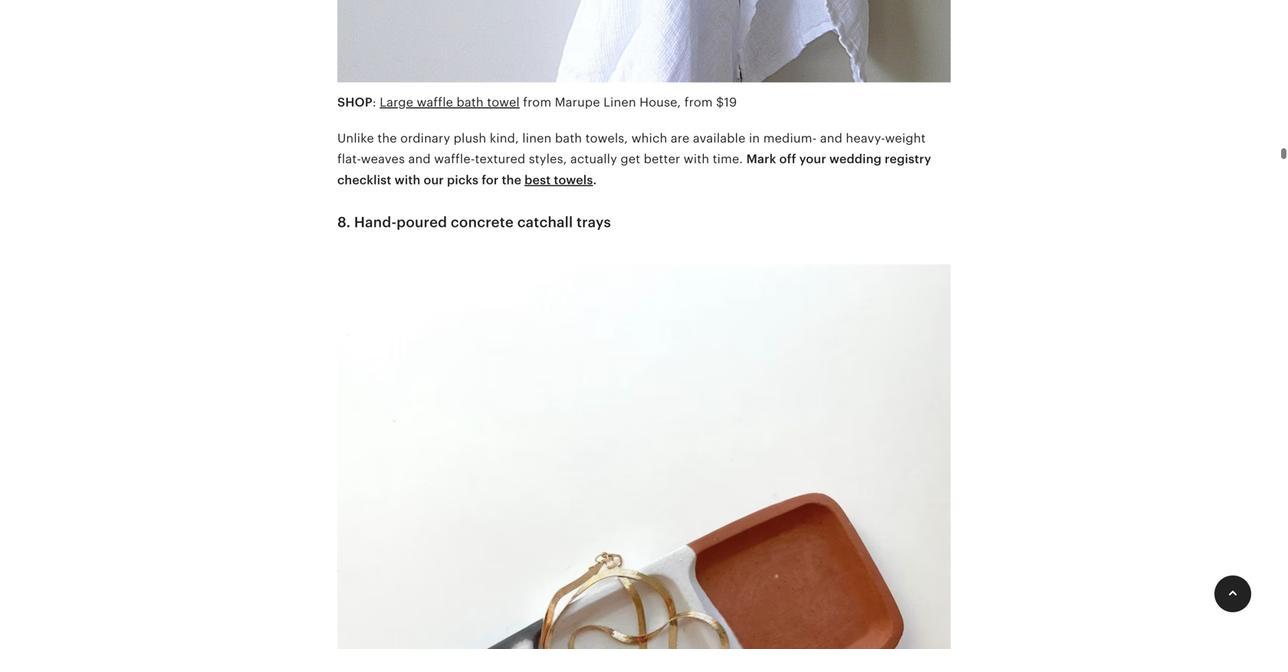 Task type: vqa. For each thing, say whether or not it's contained in the screenshot.
the bottommost the bath
yes



Task type: locate. For each thing, give the bounding box(es) containing it.
time.
[[713, 152, 743, 166]]

0 vertical spatial with
[[684, 152, 709, 166]]

the up weaves
[[378, 132, 397, 145]]

weaves
[[361, 152, 405, 166]]

0 horizontal spatial the
[[378, 132, 397, 145]]

1 horizontal spatial the
[[502, 173, 522, 187]]

best
[[525, 173, 551, 187]]

towels
[[554, 173, 593, 187]]

unlike
[[337, 132, 374, 145]]

shop : large waffle bath towel from marupe linen house, from $19
[[337, 95, 737, 109]]

1 horizontal spatial and
[[820, 132, 843, 145]]

kind,
[[490, 132, 519, 145]]

from right the towel
[[523, 95, 552, 109]]

trays
[[577, 214, 611, 231]]

flat-
[[337, 152, 361, 166]]

bath
[[457, 95, 484, 109], [555, 132, 582, 145]]

with inside mark off your wedding registry checklist with our picks for the
[[395, 173, 421, 187]]

with
[[684, 152, 709, 166], [395, 173, 421, 187]]

better
[[644, 152, 680, 166]]

1 horizontal spatial with
[[684, 152, 709, 166]]

and up 'your'
[[820, 132, 843, 145]]

bath left the towel
[[457, 95, 484, 109]]

0 vertical spatial bath
[[457, 95, 484, 109]]

0 vertical spatial the
[[378, 132, 397, 145]]

bath up styles,
[[555, 132, 582, 145]]

and down the ordinary at the top left
[[408, 152, 431, 166]]

actually
[[570, 152, 617, 166]]

the inside unlike the ordinary plush kind, linen bath towels, which are available in medium- and heavy-weight flat-weaves and waffle-textured styles, actually get better with time.
[[378, 132, 397, 145]]

towel
[[487, 95, 520, 109]]

1 vertical spatial the
[[502, 173, 522, 187]]

:
[[373, 95, 376, 109]]

from
[[523, 95, 552, 109], [685, 95, 713, 109]]

with down are at top right
[[684, 152, 709, 166]]

0 horizontal spatial from
[[523, 95, 552, 109]]

.
[[593, 173, 597, 187]]

from left $19
[[685, 95, 713, 109]]

1 vertical spatial and
[[408, 152, 431, 166]]

1 vertical spatial with
[[395, 173, 421, 187]]

marupe
[[555, 95, 600, 109]]

plush
[[454, 132, 486, 145]]

with left our
[[395, 173, 421, 187]]

medium-
[[764, 132, 817, 145]]

0 vertical spatial and
[[820, 132, 843, 145]]

our
[[424, 173, 444, 187]]

1 vertical spatial bath
[[555, 132, 582, 145]]

heavy-
[[846, 132, 885, 145]]

the right "for"
[[502, 173, 522, 187]]

with inside unlike the ordinary plush kind, linen bath towels, which are available in medium- and heavy-weight flat-weaves and waffle-textured styles, actually get better with time.
[[684, 152, 709, 166]]

and
[[820, 132, 843, 145], [408, 152, 431, 166]]

best towels link
[[525, 173, 593, 187]]

registry
[[885, 152, 932, 166]]

1 horizontal spatial bath
[[555, 132, 582, 145]]

wedding
[[830, 152, 882, 166]]

0 horizontal spatial with
[[395, 173, 421, 187]]

towels,
[[586, 132, 628, 145]]

the
[[378, 132, 397, 145], [502, 173, 522, 187]]

get
[[621, 152, 641, 166]]

1 horizontal spatial from
[[685, 95, 713, 109]]



Task type: describe. For each thing, give the bounding box(es) containing it.
linen
[[604, 95, 636, 109]]

8.
[[337, 214, 351, 231]]

picks
[[447, 173, 479, 187]]

large waffle bath towel link
[[380, 95, 520, 109]]

waffle-
[[434, 152, 475, 166]]

off
[[780, 152, 796, 166]]

concrete
[[451, 214, 514, 231]]

2 from from the left
[[685, 95, 713, 109]]

concrete catchall tray image
[[337, 255, 951, 650]]

catchall
[[517, 214, 573, 231]]

checklist
[[337, 173, 392, 187]]

mark off your wedding registry checklist with our picks for the
[[337, 152, 932, 187]]

8. hand-poured concrete catchall trays
[[337, 214, 611, 231]]

your
[[800, 152, 827, 166]]

house,
[[640, 95, 681, 109]]

unlike the ordinary plush kind, linen bath towels, which are available in medium- and heavy-weight flat-weaves and waffle-textured styles, actually get better with time.
[[337, 132, 926, 166]]

in
[[749, 132, 760, 145]]

waffle
[[417, 95, 453, 109]]

1 from from the left
[[523, 95, 552, 109]]

ordinary
[[400, 132, 450, 145]]

for
[[482, 173, 499, 187]]

textured
[[475, 152, 526, 166]]

$19
[[716, 95, 737, 109]]

available
[[693, 132, 746, 145]]

hand-
[[354, 214, 397, 231]]

0 horizontal spatial and
[[408, 152, 431, 166]]

which
[[632, 132, 668, 145]]

best towels .
[[525, 173, 597, 187]]

poured
[[397, 214, 447, 231]]

0 horizontal spatial bath
[[457, 95, 484, 109]]

the inside mark off your wedding registry checklist with our picks for the
[[502, 173, 522, 187]]

are
[[671, 132, 690, 145]]

shop
[[337, 95, 373, 109]]

mark
[[747, 152, 776, 166]]

linen
[[523, 132, 552, 145]]

wedding registry must-haves - the best linen bath towels image
[[337, 0, 951, 92]]

bath inside unlike the ordinary plush kind, linen bath towels, which are available in medium- and heavy-weight flat-weaves and waffle-textured styles, actually get better with time.
[[555, 132, 582, 145]]

styles,
[[529, 152, 567, 166]]

weight
[[885, 132, 926, 145]]

large
[[380, 95, 413, 109]]



